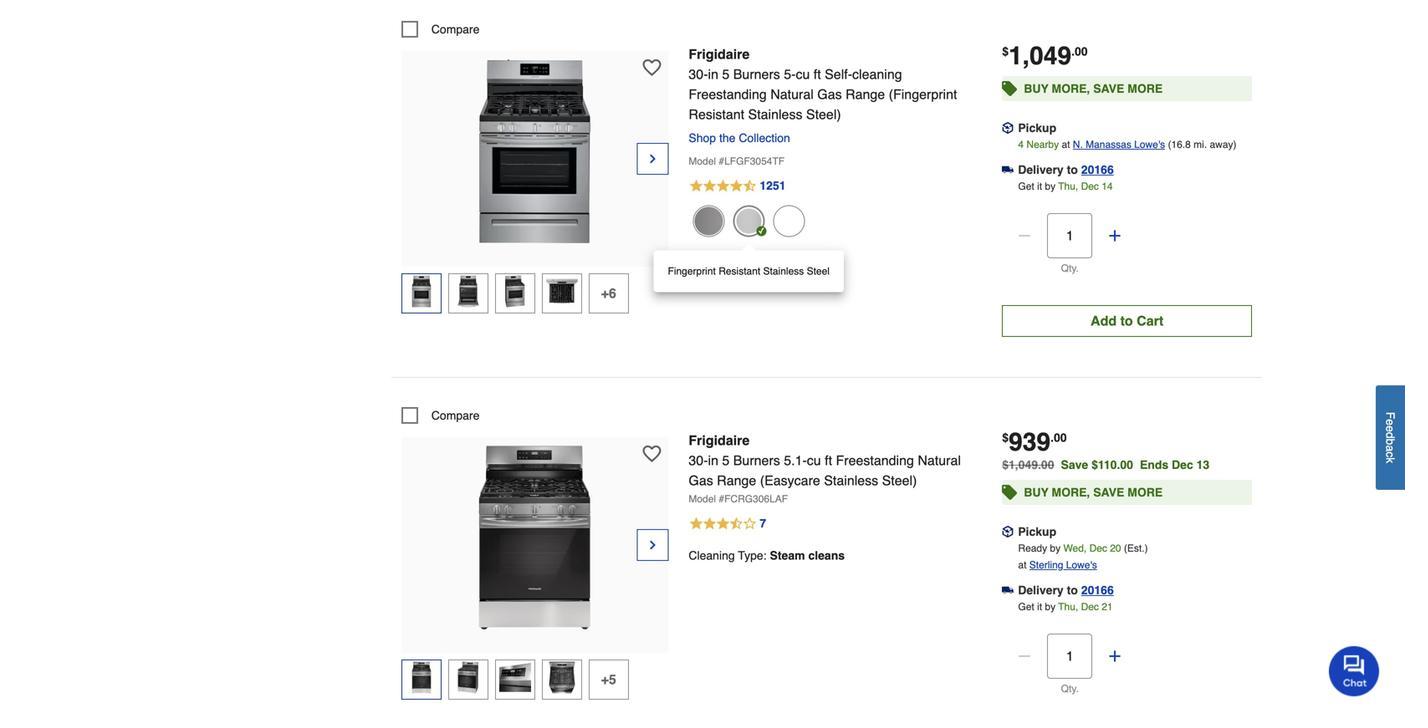 Task type: locate. For each thing, give the bounding box(es) containing it.
collection
[[739, 131, 790, 145]]

stepper number input field with increment and decrement buttons number field down get it by thu, dec 21
[[1047, 634, 1093, 679]]

0 horizontal spatial gas
[[689, 473, 713, 488]]

dec for 14
[[1081, 181, 1099, 192]]

in inside frigidaire 30-in 5 burners 5-cu ft self-cleaning freestanding natural gas range (fingerprint resistant stainless steel)
[[708, 66, 718, 82]]

0 vertical spatial $
[[1002, 45, 1009, 58]]

buy down $1,049.00
[[1024, 486, 1049, 499]]

more, down $ 1,049 .00
[[1052, 82, 1090, 95]]

(easycare
[[760, 473, 820, 488]]

0 vertical spatial heart outline image
[[643, 58, 661, 77]]

30-
[[689, 66, 708, 82], [689, 453, 708, 468]]

# up the '3.5 stars' image at the bottom of page
[[719, 493, 724, 505]]

20166 button
[[1081, 161, 1114, 178], [1081, 582, 1114, 599]]

by down sterling
[[1045, 601, 1056, 613]]

1 vertical spatial pickup
[[1018, 525, 1057, 539]]

burners inside frigidaire 30-in 5 burners 5.1-cu ft freestanding natural gas range (easycare stainless steel) model # fcrg306laf
[[733, 453, 780, 468]]

0 vertical spatial plus image
[[1107, 227, 1124, 244]]

1 vertical spatial 5
[[722, 453, 730, 468]]

natural
[[771, 86, 814, 102], [918, 453, 961, 468]]

gas
[[817, 86, 842, 102], [689, 473, 713, 488]]

0 vertical spatial natural
[[771, 86, 814, 102]]

0 vertical spatial more,
[[1052, 82, 1090, 95]]

dec
[[1081, 181, 1099, 192], [1172, 458, 1193, 472], [1090, 543, 1107, 554], [1081, 601, 1099, 613]]

delivery down sterling
[[1018, 584, 1064, 597]]

to right 'add'
[[1120, 313, 1133, 329]]

2 minus image from the top
[[1016, 648, 1033, 665]]

1 vertical spatial gallery item 0 image
[[443, 446, 627, 630]]

frigidaire for frigidaire 30-in 5 burners 5.1-cu ft freestanding natural gas range (easycare stainless steel) model # fcrg306laf
[[689, 433, 750, 448]]

by inside the ready by wed, dec 20 (est.) at sterling lowe's
[[1050, 543, 1061, 554]]

stepper number input field with increment and decrement buttons number field down get it by thu, dec 14
[[1047, 213, 1093, 258]]

by for 30-in 5 burners 5-cu ft self-cleaning freestanding natural gas range (fingerprint resistant stainless steel)
[[1045, 181, 1056, 192]]

2 vertical spatial save
[[1093, 486, 1124, 499]]

freestanding up 'the'
[[689, 86, 767, 102]]

in inside frigidaire 30-in 5 burners 5.1-cu ft freestanding natural gas range (easycare stainless steel) model # fcrg306laf
[[708, 453, 718, 468]]

cu
[[796, 66, 810, 82], [807, 453, 821, 468]]

minus image down get it by thu, dec 21
[[1016, 648, 1033, 665]]

1 vertical spatial burners
[[733, 453, 780, 468]]

2 20166 button from the top
[[1081, 582, 1114, 599]]

more, for 30-in 5 burners 5-cu ft self-cleaning freestanding natural gas range (fingerprint resistant stainless steel)
[[1052, 82, 1090, 95]]

20166 button up 21
[[1081, 582, 1114, 599]]

2 gallery item 0 image from the top
[[443, 446, 627, 630]]

ft for self-
[[814, 66, 821, 82]]

manassas
[[1086, 139, 1132, 150]]

1 vertical spatial #
[[719, 493, 724, 505]]

qty. up add to cart button
[[1061, 263, 1079, 274]]

more for 30-in 5 burners 5.1-cu ft freestanding natural gas range (easycare stainless steel)
[[1128, 486, 1163, 499]]

2 cleaning from the top
[[689, 549, 735, 562]]

1 gallery item 0 image from the top
[[443, 59, 627, 243]]

1 delivery to 20166 from the top
[[1018, 163, 1114, 176]]

0 horizontal spatial ft
[[814, 66, 821, 82]]

steel) inside frigidaire 30-in 5 burners 5.1-cu ft freestanding natural gas range (easycare stainless steel) model # fcrg306laf
[[882, 473, 917, 488]]

1 vertical spatial frigidaire
[[689, 433, 750, 448]]

pickup image up truck filled image
[[1002, 122, 1014, 134]]

1 vertical spatial freestanding
[[836, 453, 914, 468]]

buy more, save more
[[1024, 82, 1163, 95], [1024, 486, 1163, 499]]

0 vertical spatial to
[[1067, 163, 1078, 176]]

ft inside frigidaire 30-in 5 burners 5-cu ft self-cleaning freestanding natural gas range (fingerprint resistant stainless steel)
[[814, 66, 821, 82]]

1 vertical spatial buy
[[1024, 486, 1049, 499]]

2 vertical spatial by
[[1045, 601, 1056, 613]]

.00 inside $ 1,049 .00
[[1072, 45, 1088, 58]]

plus image
[[1107, 227, 1124, 244], [1107, 648, 1124, 665]]

$1,049.00 save $110.00 ends dec 13
[[1002, 458, 1210, 472]]

1 vertical spatial cleaning
[[795, 266, 842, 280]]

n.
[[1073, 139, 1083, 150]]

1 vertical spatial delivery to 20166
[[1018, 584, 1114, 597]]

n. manassas lowe's button
[[1073, 136, 1165, 153]]

buy more, save more up manassas
[[1024, 82, 1163, 95]]

.00 for 939
[[1051, 431, 1067, 444]]

Stepper number input field with increment and decrement buttons number field
[[1047, 213, 1093, 258], [1047, 634, 1093, 679]]

1 burners from the top
[[733, 66, 780, 82]]

2 buy more, save more from the top
[[1024, 486, 1163, 499]]

0 vertical spatial more
[[1128, 82, 1163, 95]]

1 cleaning from the top
[[689, 266, 735, 280]]

0 vertical spatial qty.
[[1061, 263, 1079, 274]]

by down nearby
[[1045, 181, 1056, 192]]

buy down 1,049
[[1024, 82, 1049, 95]]

1 vertical spatial cleaning
[[689, 549, 735, 562]]

sterling lowe's button
[[1029, 557, 1097, 574]]

.00 inside the $ 939 .00
[[1051, 431, 1067, 444]]

0 vertical spatial tag filled image
[[1002, 77, 1017, 100]]

0 horizontal spatial range
[[717, 473, 756, 488]]

0 vertical spatial freestanding
[[689, 86, 767, 102]]

20166 for 30-in 5 burners 5-cu ft self-cleaning freestanding natural gas range (fingerprint resistant stainless steel)
[[1081, 163, 1114, 176]]

1 # from the top
[[719, 155, 724, 167]]

it
[[1037, 181, 1042, 192], [1037, 601, 1042, 613]]

it for 30-in 5 burners 5-cu ft self-cleaning freestanding natural gas range (fingerprint resistant stainless steel)
[[1037, 181, 1042, 192]]

get down sterling
[[1018, 601, 1034, 613]]

cu inside frigidaire 30-in 5 burners 5-cu ft self-cleaning freestanding natural gas range (fingerprint resistant stainless steel)
[[796, 66, 810, 82]]

at down ready
[[1018, 559, 1027, 571]]

1 compare from the top
[[431, 22, 480, 36]]

1 vertical spatial tag filled image
[[1002, 481, 1017, 504]]

1 vertical spatial chevron right image
[[646, 537, 659, 554]]

1 vertical spatial stepper number input field with increment and decrement buttons number field
[[1047, 634, 1093, 679]]

ft
[[814, 66, 821, 82], [825, 453, 832, 468]]

0 vertical spatial pickup
[[1018, 121, 1057, 135]]

5 inside frigidaire 30-in 5 burners 5.1-cu ft freestanding natural gas range (easycare stainless steel) model # fcrg306laf
[[722, 453, 730, 468]]

cu inside frigidaire 30-in 5 burners 5.1-cu ft freestanding natural gas range (easycare stainless steel) model # fcrg306laf
[[807, 453, 821, 468]]

0 horizontal spatial freestanding
[[689, 86, 767, 102]]

gas inside frigidaire 30-in 5 burners 5-cu ft self-cleaning freestanding natural gas range (fingerprint resistant stainless steel)
[[817, 86, 842, 102]]

1 vertical spatial lowe's
[[1066, 559, 1097, 571]]

2 in from the top
[[708, 453, 718, 468]]

self
[[770, 266, 791, 280]]

0 vertical spatial thu,
[[1058, 181, 1078, 192]]

0 vertical spatial frigidaire
[[689, 46, 750, 62]]

0 vertical spatial ft
[[814, 66, 821, 82]]

1 pickup from the top
[[1018, 121, 1057, 135]]

1 vertical spatial natural
[[918, 453, 961, 468]]

1 $ from the top
[[1002, 45, 1009, 58]]

1 thu, from the top
[[1058, 181, 1078, 192]]

0 vertical spatial by
[[1045, 181, 1056, 192]]

pickup image for 30-in 5 burners 5-cu ft self-cleaning freestanding natural gas range (fingerprint resistant stainless steel)
[[1002, 122, 1014, 134]]

1 vertical spatial save
[[1061, 458, 1088, 472]]

0 horizontal spatial natural
[[771, 86, 814, 102]]

compare inside 5014581069 element
[[431, 409, 480, 422]]

2 more from the top
[[1128, 486, 1163, 499]]

2 pickup image from the top
[[1002, 526, 1014, 538]]

2 pickup from the top
[[1018, 525, 1057, 539]]

gallery item 0 image for +6
[[443, 59, 627, 243]]

burners inside frigidaire 30-in 5 burners 5-cu ft self-cleaning freestanding natural gas range (fingerprint resistant stainless steel)
[[733, 66, 780, 82]]

add
[[1091, 313, 1117, 329]]

pickup image up truck filled icon
[[1002, 526, 1014, 538]]

plus image down 14
[[1107, 227, 1124, 244]]

qty. down get it by thu, dec 21
[[1061, 683, 1079, 695]]

1 frigidaire from the top
[[689, 46, 750, 62]]

type: left self
[[738, 266, 767, 280]]

e
[[1384, 419, 1397, 426], [1384, 426, 1397, 432]]

5 for freestanding
[[722, 66, 730, 82]]

more up 4 nearby at n. manassas lowe's (16.8 mi. away) in the top right of the page
[[1128, 82, 1163, 95]]

1 vertical spatial buy more, save more
[[1024, 486, 1163, 499]]

0 vertical spatial resistant
[[689, 107, 744, 122]]

more,
[[1052, 82, 1090, 95], [1052, 486, 1090, 499]]

4.5 stars image
[[689, 176, 787, 196]]

2 qty. from the top
[[1061, 683, 1079, 695]]

7
[[760, 517, 766, 530]]

pickup image for 30-in 5 burners 5.1-cu ft freestanding natural gas range (easycare stainless steel)
[[1002, 526, 1014, 538]]

30- up the '3.5 stars' image at the bottom of page
[[689, 453, 708, 468]]

1 vertical spatial steel)
[[882, 473, 917, 488]]

away)
[[1210, 139, 1237, 150]]

1 horizontal spatial range
[[846, 86, 885, 102]]

$ inside the $ 939 .00
[[1002, 431, 1009, 444]]

thu,
[[1058, 181, 1078, 192], [1058, 601, 1078, 613]]

1 vertical spatial .00
[[1051, 431, 1067, 444]]

2 delivery from the top
[[1018, 584, 1064, 597]]

it down nearby
[[1037, 181, 1042, 192]]

0 vertical spatial delivery to 20166
[[1018, 163, 1114, 176]]

1 vertical spatial compare
[[431, 409, 480, 422]]

0 horizontal spatial at
[[1018, 559, 1027, 571]]

1 e from the top
[[1384, 419, 1397, 426]]

buy for 30-in 5 burners 5-cu ft self-cleaning freestanding natural gas range (fingerprint resistant stainless steel)
[[1024, 82, 1049, 95]]

qty.
[[1061, 263, 1079, 274], [1061, 683, 1079, 695]]

pickup up ready
[[1018, 525, 1057, 539]]

cleaning right self
[[795, 266, 842, 280]]

0 horizontal spatial .00
[[1051, 431, 1067, 444]]

tag filled image
[[1002, 77, 1017, 100], [1002, 481, 1017, 504]]

get
[[1018, 181, 1034, 192], [1018, 601, 1034, 613]]

1 vertical spatial at
[[1018, 559, 1027, 571]]

buy for 30-in 5 burners 5.1-cu ft freestanding natural gas range (easycare stainless steel)
[[1024, 486, 1049, 499]]

2 # from the top
[[719, 493, 724, 505]]

$ 939 .00
[[1002, 428, 1067, 457]]

minus image down get it by thu, dec 14
[[1016, 227, 1033, 244]]

1 chevron right image from the top
[[646, 150, 659, 167]]

gallery item 0 image
[[443, 59, 627, 243], [443, 446, 627, 630]]

by for 30-in 5 burners 5.1-cu ft freestanding natural gas range (easycare stainless steel)
[[1045, 601, 1056, 613]]

to up get it by thu, dec 21
[[1067, 584, 1078, 597]]

1 type: from the top
[[738, 266, 767, 280]]

2 stepper number input field with increment and decrement buttons number field from the top
[[1047, 634, 1093, 679]]

save left $110.00
[[1061, 458, 1088, 472]]

frigidaire inside frigidaire 30-in 5 burners 5-cu ft self-cleaning freestanding natural gas range (fingerprint resistant stainless steel)
[[689, 46, 750, 62]]

chevron right image
[[646, 150, 659, 167], [646, 537, 659, 554]]

it down sterling
[[1037, 601, 1042, 613]]

at
[[1062, 139, 1070, 150], [1018, 559, 1027, 571]]

1 horizontal spatial .00
[[1072, 45, 1088, 58]]

1 pickup image from the top
[[1002, 122, 1014, 134]]

save up manassas
[[1093, 82, 1124, 95]]

pickup up nearby
[[1018, 121, 1057, 135]]

1 horizontal spatial natural
[[918, 453, 961, 468]]

0 vertical spatial 30-
[[689, 66, 708, 82]]

1 horizontal spatial cleaning
[[852, 66, 902, 82]]

cleaning down the '3.5 stars' image at the bottom of page
[[689, 549, 735, 562]]

1 vertical spatial in
[[708, 453, 718, 468]]

steel) down self-
[[806, 107, 841, 122]]

stainless left steel
[[763, 266, 804, 277]]

1 20166 button from the top
[[1081, 161, 1114, 178]]

compare
[[431, 22, 480, 36], [431, 409, 480, 422]]

stainless up collection
[[748, 107, 803, 122]]

2 compare from the top
[[431, 409, 480, 422]]

pickup for 30-in 5 burners 5.1-cu ft freestanding natural gas range (easycare stainless steel)
[[1018, 525, 1057, 539]]

in
[[708, 66, 718, 82], [708, 453, 718, 468]]

dec left '20'
[[1090, 543, 1107, 554]]

freestanding
[[689, 86, 767, 102], [836, 453, 914, 468]]

1 vertical spatial $
[[1002, 431, 1009, 444]]

heart outline image for 30-in 5 burners 5-cu ft self-cleaning freestanding natural gas range (fingerprint resistant stainless steel)
[[643, 58, 661, 77]]

range
[[846, 86, 885, 102], [717, 473, 756, 488]]

thu, left 14
[[1058, 181, 1078, 192]]

minus image for stepper number input field with increment and decrement buttons number field related to second plus image from the bottom
[[1016, 227, 1033, 244]]

0 vertical spatial model
[[689, 155, 716, 167]]

1 vertical spatial 20166
[[1081, 584, 1114, 597]]

20166 up 14
[[1081, 163, 1114, 176]]

cu left self-
[[796, 66, 810, 82]]

get down 4
[[1018, 181, 1034, 192]]

get for 30-in 5 burners 5.1-cu ft freestanding natural gas range (easycare stainless steel)
[[1018, 601, 1034, 613]]

buy more, save more down $1,049.00 save $110.00 ends dec 13
[[1024, 486, 1163, 499]]

0 vertical spatial buy
[[1024, 82, 1049, 95]]

ends dec 13 element
[[1140, 458, 1216, 472]]

2 $ from the top
[[1002, 431, 1009, 444]]

gas down self-
[[817, 86, 842, 102]]

heart outline image for 30-in 5 burners 5.1-cu ft freestanding natural gas range (easycare stainless steel)
[[643, 445, 661, 463]]

2 frigidaire from the top
[[689, 433, 750, 448]]

dec left 21
[[1081, 601, 1099, 613]]

1 horizontal spatial steel)
[[882, 473, 917, 488]]

resistant inside frigidaire 30-in 5 burners 5-cu ft self-cleaning freestanding natural gas range (fingerprint resistant stainless steel)
[[689, 107, 744, 122]]

20166 button up 14
[[1081, 161, 1114, 178]]

model down shop
[[689, 155, 716, 167]]

chat invite button image
[[1329, 646, 1380, 697]]

20166 up 21
[[1081, 584, 1114, 597]]

1 vertical spatial pickup image
[[1002, 526, 1014, 538]]

1 vertical spatial more,
[[1052, 486, 1090, 499]]

shop the collection link
[[689, 131, 797, 145]]

more, down $1,049.00 save $110.00 ends dec 13
[[1052, 486, 1090, 499]]

1 vertical spatial resistant
[[719, 266, 761, 277]]

compare for 30-in 5 burners 5-cu ft self-cleaning freestanding natural gas range (fingerprint resistant stainless steel)
[[431, 22, 480, 36]]

#
[[719, 155, 724, 167], [719, 493, 724, 505]]

gas inside frigidaire 30-in 5 burners 5.1-cu ft freestanding natural gas range (easycare stainless steel) model # fcrg306laf
[[689, 473, 713, 488]]

1 delivery from the top
[[1018, 163, 1064, 176]]

2 delivery to 20166 from the top
[[1018, 584, 1114, 597]]

resistant up 'the'
[[689, 107, 744, 122]]

at inside the ready by wed, dec 20 (est.) at sterling lowe's
[[1018, 559, 1027, 571]]

tag filled image down $1,049.00
[[1002, 481, 1017, 504]]

1 heart outline image from the top
[[643, 58, 661, 77]]

1 horizontal spatial lowe's
[[1134, 139, 1165, 150]]

chevron right image for 30-in 5 burners 5-cu ft self-cleaning freestanding natural gas range (fingerprint resistant stainless steel)
[[646, 150, 659, 167]]

dec for 13
[[1172, 458, 1193, 472]]

+5
[[601, 672, 616, 687]]

delivery to 20166 up get it by thu, dec 21
[[1018, 584, 1114, 597]]

0 vertical spatial cleaning
[[689, 266, 735, 280]]

model up the '3.5 stars' image at the bottom of page
[[689, 493, 716, 505]]

2 burners from the top
[[733, 453, 780, 468]]

1 vertical spatial 30-
[[689, 453, 708, 468]]

pickup for 30-in 5 burners 5-cu ft self-cleaning freestanding natural gas range (fingerprint resistant stainless steel)
[[1018, 121, 1057, 135]]

0 vertical spatial in
[[708, 66, 718, 82]]

type: down 7
[[738, 549, 767, 562]]

range up fcrg306laf
[[717, 473, 756, 488]]

tag filled image for 30-in 5 burners 5-cu ft self-cleaning freestanding natural gas range (fingerprint resistant stainless steel)
[[1002, 77, 1017, 100]]

0 vertical spatial .00
[[1072, 45, 1088, 58]]

2 20166 from the top
[[1081, 584, 1114, 597]]

it for 30-in 5 burners 5.1-cu ft freestanding natural gas range (easycare stainless steel)
[[1037, 601, 1042, 613]]

dec left 14
[[1081, 181, 1099, 192]]

0 vertical spatial pickup image
[[1002, 122, 1014, 134]]

0 vertical spatial 5
[[722, 66, 730, 82]]

# down 'the'
[[719, 155, 724, 167]]

to
[[1067, 163, 1078, 176], [1120, 313, 1133, 329], [1067, 584, 1078, 597]]

$ for 1,049
[[1002, 45, 1009, 58]]

1 in from the top
[[708, 66, 718, 82]]

get it by thu, dec 21
[[1018, 601, 1113, 613]]

tag filled image for 30-in 5 burners 5.1-cu ft freestanding natural gas range (easycare stainless steel)
[[1002, 481, 1017, 504]]

dec for 21
[[1081, 601, 1099, 613]]

$1,049.00
[[1002, 458, 1054, 472]]

1 vertical spatial it
[[1037, 601, 1042, 613]]

5 inside frigidaire 30-in 5 burners 5-cu ft self-cleaning freestanding natural gas range (fingerprint resistant stainless steel)
[[722, 66, 730, 82]]

cleaning for cleaning type: self cleaning
[[689, 266, 735, 280]]

e up b
[[1384, 426, 1397, 432]]

cleaning down "black stainless steel" icon
[[689, 266, 735, 280]]

1 horizontal spatial at
[[1062, 139, 1070, 150]]

1 more, from the top
[[1052, 82, 1090, 95]]

cleaning
[[852, 66, 902, 82], [795, 266, 842, 280]]

black stainless steel image
[[693, 205, 725, 237]]

compare inside 1000253863 element
[[431, 22, 480, 36]]

1 vertical spatial to
[[1120, 313, 1133, 329]]

delivery to 20166 for 30-in 5 burners 5.1-cu ft freestanding natural gas range (easycare stainless steel)
[[1018, 584, 1114, 597]]

lowe's left (16.8
[[1134, 139, 1165, 150]]

cleaning up (fingerprint
[[852, 66, 902, 82]]

1 buy from the top
[[1024, 82, 1049, 95]]

truck filled image
[[1002, 585, 1014, 596]]

1 get from the top
[[1018, 181, 1034, 192]]

0 vertical spatial minus image
[[1016, 227, 1033, 244]]

$ inside $ 1,049 .00
[[1002, 45, 1009, 58]]

buy more, save more for 30-in 5 burners 5.1-cu ft freestanding natural gas range (easycare stainless steel)
[[1024, 486, 1163, 499]]

1 vertical spatial range
[[717, 473, 756, 488]]

0 vertical spatial chevron right image
[[646, 150, 659, 167]]

1 horizontal spatial gas
[[817, 86, 842, 102]]

1 tag filled image from the top
[[1002, 77, 1017, 100]]

freestanding up 7 'button'
[[836, 453, 914, 468]]

1 horizontal spatial freestanding
[[836, 453, 914, 468]]

0 vertical spatial gallery item 0 image
[[443, 59, 627, 243]]

gas up the '3.5 stars' image at the bottom of page
[[689, 473, 713, 488]]

1 vertical spatial qty.
[[1061, 683, 1079, 695]]

delivery down nearby
[[1018, 163, 1064, 176]]

frigidaire
[[689, 46, 750, 62], [689, 433, 750, 448]]

1 vertical spatial by
[[1050, 543, 1061, 554]]

in for freestanding
[[708, 66, 718, 82]]

cleaning
[[689, 266, 735, 280], [689, 549, 735, 562]]

stainless
[[748, 107, 803, 122], [763, 266, 804, 277], [824, 473, 878, 488]]

2 tag filled image from the top
[[1002, 481, 1017, 504]]

dec left 13
[[1172, 458, 1193, 472]]

thu, for 30-in 5 burners 5-cu ft self-cleaning freestanding natural gas range (fingerprint resistant stainless steel)
[[1058, 181, 1078, 192]]

30- inside frigidaire 30-in 5 burners 5.1-cu ft freestanding natural gas range (easycare stainless steel) model # fcrg306laf
[[689, 453, 708, 468]]

2 30- from the top
[[689, 453, 708, 468]]

ends
[[1140, 458, 1169, 472]]

the
[[719, 131, 736, 145]]

0 vertical spatial stainless
[[748, 107, 803, 122]]

save
[[1093, 82, 1124, 95], [1061, 458, 1088, 472], [1093, 486, 1124, 499]]

delivery
[[1018, 163, 1064, 176], [1018, 584, 1064, 597]]

fingerprint resistant stainless steel
[[668, 266, 830, 277]]

tag filled image down 1,049
[[1002, 77, 1017, 100]]

add to cart
[[1091, 313, 1164, 329]]

+5 button
[[589, 660, 629, 700]]

steel
[[807, 266, 830, 277]]

type: for self
[[738, 266, 767, 280]]

lowe's down wed,
[[1066, 559, 1097, 571]]

1 5 from the top
[[722, 66, 730, 82]]

save down $1,049.00 save $110.00 ends dec 13
[[1093, 486, 1124, 499]]

1 it from the top
[[1037, 181, 1042, 192]]

type: for steam
[[738, 549, 767, 562]]

5 up fcrg306laf
[[722, 453, 730, 468]]

1 qty. from the top
[[1061, 263, 1079, 274]]

0 vertical spatial gas
[[817, 86, 842, 102]]

1 vertical spatial model
[[689, 493, 716, 505]]

ft right 5.1-
[[825, 453, 832, 468]]

heart outline image
[[643, 58, 661, 77], [643, 445, 661, 463]]

2 get from the top
[[1018, 601, 1034, 613]]

get for 30-in 5 burners 5-cu ft self-cleaning freestanding natural gas range (fingerprint resistant stainless steel)
[[1018, 181, 1034, 192]]

cu up (easycare
[[807, 453, 821, 468]]

resistant
[[689, 107, 744, 122], [719, 266, 761, 277]]

more down savings save $110.00 element
[[1128, 486, 1163, 499]]

0 vertical spatial at
[[1062, 139, 1070, 150]]

cart
[[1137, 313, 1164, 329]]

frigidaire inside frigidaire 30-in 5 burners 5.1-cu ft freestanding natural gas range (easycare stainless steel) model # fcrg306laf
[[689, 433, 750, 448]]

cu for 5.1-
[[807, 453, 821, 468]]

in up shop
[[708, 66, 718, 82]]

0 vertical spatial delivery
[[1018, 163, 1064, 176]]

0 vertical spatial 20166 button
[[1081, 161, 1114, 178]]

pickup image
[[1002, 122, 1014, 134], [1002, 526, 1014, 538]]

2 more, from the top
[[1052, 486, 1090, 499]]

1 vertical spatial cu
[[807, 453, 821, 468]]

1 buy more, save more from the top
[[1024, 82, 1163, 95]]

0 horizontal spatial lowe's
[[1066, 559, 1097, 571]]

5-
[[784, 66, 796, 82]]

frigidaire 30-in 5 burners 5.1-cu ft freestanding natural gas range (easycare stainless steel) model # fcrg306laf
[[689, 433, 961, 505]]

lfgf3054tf
[[724, 155, 785, 167]]

thu, left 21
[[1058, 601, 1078, 613]]

30- up shop
[[689, 66, 708, 82]]

plus image down 21
[[1107, 648, 1124, 665]]

save for 30-in 5 burners 5.1-cu ft freestanding natural gas range (easycare stainless steel)
[[1093, 486, 1124, 499]]

to up get it by thu, dec 14
[[1067, 163, 1078, 176]]

e up d
[[1384, 419, 1397, 426]]

in up the '3.5 stars' image at the bottom of page
[[708, 453, 718, 468]]

thumbnail image
[[406, 276, 437, 308], [452, 276, 484, 308], [499, 276, 531, 308], [546, 276, 578, 308], [406, 662, 437, 694], [452, 662, 484, 694], [499, 662, 531, 694], [546, 662, 578, 694]]

.00
[[1072, 45, 1088, 58], [1051, 431, 1067, 444]]

stainless up 7 'button'
[[824, 473, 878, 488]]

delivery to 20166 up get it by thu, dec 14
[[1018, 163, 1114, 176]]

2 it from the top
[[1037, 601, 1042, 613]]

2 vertical spatial stainless
[[824, 473, 878, 488]]

0 vertical spatial steel)
[[806, 107, 841, 122]]

burners
[[733, 66, 780, 82], [733, 453, 780, 468]]

0 vertical spatial 20166
[[1081, 163, 1114, 176]]

burners left 5.1-
[[733, 453, 780, 468]]

ft left self-
[[814, 66, 821, 82]]

2 type: from the top
[[738, 549, 767, 562]]

0 vertical spatial buy more, save more
[[1024, 82, 1163, 95]]

minus image for second plus image's stepper number input field with increment and decrement buttons number field
[[1016, 648, 1033, 665]]

$
[[1002, 45, 1009, 58], [1002, 431, 1009, 444]]

0 vertical spatial stepper number input field with increment and decrement buttons number field
[[1047, 213, 1093, 258]]

burners left 5-
[[733, 66, 780, 82]]

0 vertical spatial compare
[[431, 22, 480, 36]]

30- inside frigidaire 30-in 5 burners 5-cu ft self-cleaning freestanding natural gas range (fingerprint resistant stainless steel)
[[689, 66, 708, 82]]

1 minus image from the top
[[1016, 227, 1033, 244]]

2 chevron right image from the top
[[646, 537, 659, 554]]

delivery to 20166
[[1018, 163, 1114, 176], [1018, 584, 1114, 597]]

range inside frigidaire 30-in 5 burners 5.1-cu ft freestanding natural gas range (easycare stainless steel) model # fcrg306laf
[[717, 473, 756, 488]]

resistant left self
[[719, 266, 761, 277]]

1 vertical spatial get
[[1018, 601, 1034, 613]]

to for 30-in 5 burners 5-cu ft self-cleaning freestanding natural gas range (fingerprint resistant stainless steel)
[[1067, 163, 1078, 176]]

ft inside frigidaire 30-in 5 burners 5.1-cu ft freestanding natural gas range (easycare stainless steel) model # fcrg306laf
[[825, 453, 832, 468]]

2 5 from the top
[[722, 453, 730, 468]]

minus image
[[1016, 227, 1033, 244], [1016, 648, 1033, 665]]

by up sterling lowe's button
[[1050, 543, 1061, 554]]

mi.
[[1194, 139, 1207, 150]]

model
[[689, 155, 716, 167], [689, 493, 716, 505]]

1 vertical spatial more
[[1128, 486, 1163, 499]]

1 30- from the top
[[689, 66, 708, 82]]

a
[[1384, 445, 1397, 452]]

5 up 'the'
[[722, 66, 730, 82]]

1 more from the top
[[1128, 82, 1163, 95]]

2 model from the top
[[689, 493, 716, 505]]

4 nearby at n. manassas lowe's (16.8 mi. away)
[[1018, 139, 1237, 150]]

1 stepper number input field with increment and decrement buttons number field from the top
[[1047, 213, 1093, 258]]

2 heart outline image from the top
[[643, 445, 661, 463]]

2 plus image from the top
[[1107, 648, 1124, 665]]

steel) up 7 'button'
[[882, 473, 917, 488]]

pickup
[[1018, 121, 1057, 135], [1018, 525, 1057, 539]]

20166 button for 30-in 5 burners 5-cu ft self-cleaning freestanding natural gas range (fingerprint resistant stainless steel)
[[1081, 161, 1114, 178]]

f e e d b a c k button
[[1376, 386, 1405, 490]]

2 thu, from the top
[[1058, 601, 1078, 613]]

at left the n.
[[1062, 139, 1070, 150]]

more
[[1128, 82, 1163, 95], [1128, 486, 1163, 499]]

0 vertical spatial type:
[[738, 266, 767, 280]]

1 20166 from the top
[[1081, 163, 1114, 176]]

1 vertical spatial 20166 button
[[1081, 582, 1114, 599]]

shop
[[689, 131, 716, 145]]

2 buy from the top
[[1024, 486, 1049, 499]]

lowe's
[[1134, 139, 1165, 150], [1066, 559, 1097, 571]]

1 vertical spatial minus image
[[1016, 648, 1033, 665]]

21
[[1102, 601, 1113, 613]]

range down self-
[[846, 86, 885, 102]]



Task type: describe. For each thing, give the bounding box(es) containing it.
shop the collection
[[689, 131, 790, 145]]

self-
[[825, 66, 852, 82]]

frigidaire for frigidaire 30-in 5 burners 5-cu ft self-cleaning freestanding natural gas range (fingerprint resistant stainless steel)
[[689, 46, 750, 62]]

truck filled image
[[1002, 164, 1014, 176]]

(fingerprint
[[889, 86, 957, 102]]

add to cart button
[[1002, 305, 1252, 337]]

cu for 5-
[[796, 66, 810, 82]]

more for 30-in 5 burners 5-cu ft self-cleaning freestanding natural gas range (fingerprint resistant stainless steel)
[[1128, 82, 1163, 95]]

range inside frigidaire 30-in 5 burners 5-cu ft self-cleaning freestanding natural gas range (fingerprint resistant stainless steel)
[[846, 86, 885, 102]]

to inside button
[[1120, 313, 1133, 329]]

thu, for 30-in 5 burners 5.1-cu ft freestanding natural gas range (easycare stainless steel)
[[1058, 601, 1078, 613]]

5 for gas
[[722, 453, 730, 468]]

natural inside frigidaire 30-in 5 burners 5.1-cu ft freestanding natural gas range (easycare stainless steel) model # fcrg306laf
[[918, 453, 961, 468]]

more, for 30-in 5 burners 5.1-cu ft freestanding natural gas range (easycare stainless steel)
[[1052, 486, 1090, 499]]

20166 for 30-in 5 burners 5.1-cu ft freestanding natural gas range (easycare stainless steel)
[[1081, 584, 1114, 597]]

chevron right image for 30-in 5 burners 5.1-cu ft freestanding natural gas range (easycare stainless steel)
[[646, 537, 659, 554]]

c
[[1384, 452, 1397, 458]]

b
[[1384, 439, 1397, 445]]

$ for 939
[[1002, 431, 1009, 444]]

0 horizontal spatial cleaning
[[795, 266, 842, 280]]

# inside frigidaire 30-in 5 burners 5.1-cu ft freestanding natural gas range (easycare stainless steel) model # fcrg306laf
[[719, 493, 724, 505]]

qty. for stepper number input field with increment and decrement buttons number field related to second plus image from the bottom
[[1061, 263, 1079, 274]]

1000253863 element
[[401, 21, 480, 38]]

steel) inside frigidaire 30-in 5 burners 5-cu ft self-cleaning freestanding natural gas range (fingerprint resistant stainless steel)
[[806, 107, 841, 122]]

model inside frigidaire 30-in 5 burners 5.1-cu ft freestanding natural gas range (easycare stainless steel) model # fcrg306laf
[[689, 493, 716, 505]]

freestanding inside frigidaire 30-in 5 burners 5-cu ft self-cleaning freestanding natural gas range (fingerprint resistant stainless steel)
[[689, 86, 767, 102]]

model # lfgf3054tf
[[689, 155, 785, 167]]

burners for range
[[733, 453, 780, 468]]

fcrg306laf
[[724, 493, 788, 505]]

fingerprint
[[668, 266, 716, 277]]

f e e d b a c k
[[1384, 412, 1397, 464]]

freestanding inside frigidaire 30-in 5 burners 5.1-cu ft freestanding natural gas range (easycare stainless steel) model # fcrg306laf
[[836, 453, 914, 468]]

20
[[1110, 543, 1121, 554]]

in for gas
[[708, 453, 718, 468]]

1 plus image from the top
[[1107, 227, 1124, 244]]

5014581069 element
[[401, 407, 480, 424]]

wed,
[[1063, 543, 1087, 554]]

savings save $110.00 element
[[1061, 458, 1216, 472]]

+6
[[601, 286, 616, 301]]

actual price $1,049.00 element
[[1002, 41, 1088, 70]]

k
[[1384, 458, 1397, 464]]

1 vertical spatial stainless
[[763, 266, 804, 277]]

qty. for second plus image's stepper number input field with increment and decrement buttons number field
[[1061, 683, 1079, 695]]

5.1-
[[784, 453, 807, 468]]

1251 button
[[689, 176, 982, 196]]

burners for natural
[[733, 66, 780, 82]]

1251
[[760, 179, 786, 192]]

frigidaire 30-in 5 burners 5-cu ft self-cleaning freestanding natural gas range (fingerprint resistant stainless steel)
[[689, 46, 957, 122]]

f
[[1384, 412, 1397, 419]]

939
[[1009, 428, 1051, 457]]

30- for freestanding
[[689, 66, 708, 82]]

buy more, save more for 30-in 5 burners 5-cu ft self-cleaning freestanding natural gas range (fingerprint resistant stainless steel)
[[1024, 82, 1163, 95]]

save for 30-in 5 burners 5-cu ft self-cleaning freestanding natural gas range (fingerprint resistant stainless steel)
[[1093, 82, 1124, 95]]

3.5 stars image
[[689, 514, 767, 534]]

cleaning for cleaning type: steam cleans
[[689, 549, 735, 562]]

delivery for 30-in 5 burners 5-cu ft self-cleaning freestanding natural gas range (fingerprint resistant stainless steel)
[[1018, 163, 1064, 176]]

d
[[1384, 432, 1397, 439]]

get it by thu, dec 14
[[1018, 181, 1113, 192]]

cleaning type: steam cleans
[[689, 549, 845, 562]]

to for 30-in 5 burners 5.1-cu ft freestanding natural gas range (easycare stainless steel)
[[1067, 584, 1078, 597]]

4
[[1018, 139, 1024, 150]]

1 model from the top
[[689, 155, 716, 167]]

0 vertical spatial lowe's
[[1134, 139, 1165, 150]]

+6 button
[[589, 273, 629, 314]]

gallery item 0 image for +5
[[443, 446, 627, 630]]

stainless inside frigidaire 30-in 5 burners 5.1-cu ft freestanding natural gas range (easycare stainless steel) model # fcrg306laf
[[824, 473, 878, 488]]

delivery to 20166 for 30-in 5 burners 5-cu ft self-cleaning freestanding natural gas range (fingerprint resistant stainless steel)
[[1018, 163, 1114, 176]]

cleaning type: self cleaning
[[689, 266, 842, 280]]

14
[[1102, 181, 1113, 192]]

delivery for 30-in 5 burners 5.1-cu ft freestanding natural gas range (easycare stainless steel)
[[1018, 584, 1064, 597]]

stainless inside frigidaire 30-in 5 burners 5-cu ft self-cleaning freestanding natural gas range (fingerprint resistant stainless steel)
[[748, 107, 803, 122]]

$ 1,049 .00
[[1002, 41, 1088, 70]]

13
[[1197, 458, 1210, 472]]

20166 button for 30-in 5 burners 5.1-cu ft freestanding natural gas range (easycare stainless steel)
[[1081, 582, 1114, 599]]

.00 for 1,049
[[1072, 45, 1088, 58]]

fingerprint resistant stainless steel image
[[733, 205, 765, 237]]

sterling
[[1029, 559, 1063, 571]]

2 e from the top
[[1384, 426, 1397, 432]]

(est.)
[[1124, 543, 1148, 554]]

ready
[[1018, 543, 1047, 554]]

ft for freestanding
[[825, 453, 832, 468]]

ready by wed, dec 20 (est.) at sterling lowe's
[[1018, 543, 1148, 571]]

$110.00
[[1092, 458, 1133, 472]]

1,049
[[1009, 41, 1072, 70]]

nearby
[[1027, 139, 1059, 150]]

(16.8
[[1168, 139, 1191, 150]]

steam
[[770, 549, 805, 562]]

cleaning inside frigidaire 30-in 5 burners 5-cu ft self-cleaning freestanding natural gas range (fingerprint resistant stainless steel)
[[852, 66, 902, 82]]

white image
[[773, 205, 805, 237]]

stepper number input field with increment and decrement buttons number field for second plus image from the bottom
[[1047, 213, 1093, 258]]

dec inside the ready by wed, dec 20 (est.) at sterling lowe's
[[1090, 543, 1107, 554]]

cleans
[[808, 549, 845, 562]]

was price $1,049.00 element
[[1002, 454, 1061, 472]]

stepper number input field with increment and decrement buttons number field for second plus image
[[1047, 634, 1093, 679]]

natural inside frigidaire 30-in 5 burners 5-cu ft self-cleaning freestanding natural gas range (fingerprint resistant stainless steel)
[[771, 86, 814, 102]]

30- for gas
[[689, 453, 708, 468]]

actual price $939.00 element
[[1002, 428, 1067, 457]]

7 button
[[689, 514, 982, 534]]

compare for 30-in 5 burners 5.1-cu ft freestanding natural gas range (easycare stainless steel)
[[431, 409, 480, 422]]

lowe's inside the ready by wed, dec 20 (est.) at sterling lowe's
[[1066, 559, 1097, 571]]



Task type: vqa. For each thing, say whether or not it's contained in the screenshot.
(SAE)
no



